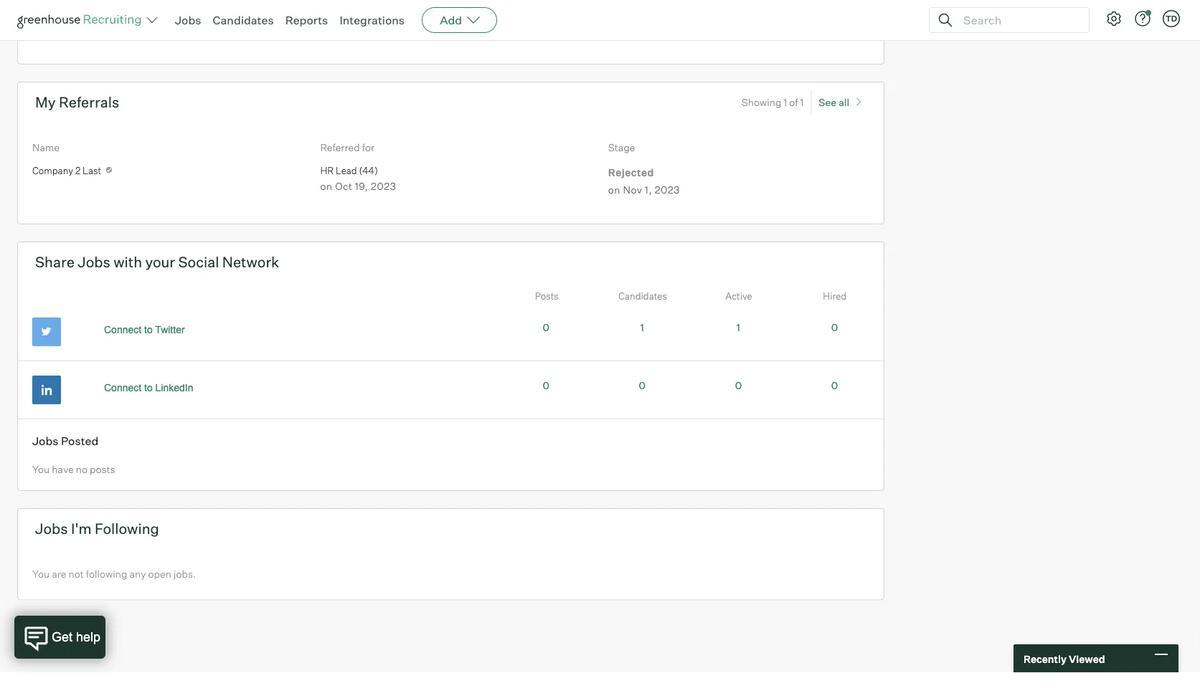 Task type: locate. For each thing, give the bounding box(es) containing it.
1 vertical spatial you
[[32, 569, 50, 581]]

open
[[148, 569, 171, 581]]

0 horizontal spatial on
[[266, 0, 278, 4]]

1 horizontal spatial your
[[281, 0, 303, 4]]

social
[[178, 254, 219, 272]]

0 horizontal spatial 1 link
[[640, 322, 644, 334]]

you are not following any open jobs.
[[32, 569, 196, 581]]

referred for
[[320, 142, 374, 154]]

to
[[144, 325, 153, 336], [144, 383, 153, 394]]

2 to from the top
[[144, 383, 153, 394]]

jobs up have
[[32, 434, 58, 448]]

0 horizontal spatial a
[[167, 8, 173, 21]]

integrations
[[340, 13, 405, 27]]

a
[[401, 0, 406, 4], [167, 8, 173, 21]]

for
[[384, 0, 398, 4], [362, 142, 374, 154]]

hr
[[320, 165, 334, 177]]

see all link
[[819, 90, 867, 115]]

nov
[[623, 183, 642, 196]]

0 horizontal spatial 2023
[[371, 180, 396, 193]]

your left link
[[281, 0, 303, 4]]

candidates link
[[213, 13, 274, 27]]

company
[[32, 165, 73, 177]]

source.
[[175, 8, 212, 21]]

jobs for jobs i'm following
[[35, 520, 68, 538]]

your up add
[[430, 0, 452, 4]]

1 to from the top
[[144, 325, 153, 336]]

1
[[784, 96, 787, 109], [800, 96, 804, 109], [640, 322, 644, 334], [737, 322, 740, 334]]

your
[[281, 0, 303, 4], [430, 0, 452, 4], [145, 254, 175, 272]]

on inside hr lead (44) on oct 19, 2023
[[320, 180, 333, 193]]

0 vertical spatial connect
[[104, 325, 141, 336]]

on left nov
[[608, 183, 620, 196]]

1 vertical spatial connect
[[104, 383, 141, 394]]

of
[[789, 96, 798, 109]]

you left are
[[32, 569, 50, 581]]

track
[[533, 0, 558, 4]]

0
[[543, 322, 549, 334], [831, 322, 838, 334], [543, 380, 549, 392], [639, 380, 646, 392], [735, 380, 742, 392], [831, 380, 838, 392]]

1 horizontal spatial a
[[401, 0, 406, 4]]

jobs link
[[175, 13, 201, 27]]

connect left the twitter
[[104, 325, 141, 336]]

1 you from the top
[[32, 463, 50, 476]]

you
[[32, 463, 50, 476], [32, 569, 50, 581]]

name
[[32, 142, 60, 154]]

jobs
[[175, 13, 201, 27], [78, 254, 110, 272], [32, 434, 58, 448], [35, 520, 68, 538]]

you have no posts
[[32, 463, 115, 476]]

showing 1 of 1
[[742, 96, 804, 109]]

team
[[485, 0, 510, 4]]

1 vertical spatial a
[[167, 8, 173, 21]]

lead
[[336, 165, 357, 177]]

not
[[69, 569, 84, 581]]

referrals
[[59, 94, 119, 112]]

1 horizontal spatial on
[[320, 180, 333, 193]]

1 horizontal spatial 2023
[[655, 183, 680, 196]]

for up (44)
[[362, 142, 374, 154]]

0 vertical spatial to
[[144, 325, 153, 336]]

connect to twitter
[[104, 325, 185, 336]]

hired
[[823, 291, 847, 302]]

active
[[725, 291, 752, 302]]

0 horizontal spatial for
[[362, 142, 374, 154]]

a left job,
[[401, 0, 406, 4]]

2023 inside hr lead (44) on oct 19, 2023
[[371, 180, 396, 193]]

2023
[[371, 180, 396, 193], [655, 183, 680, 196]]

None text field
[[590, 8, 778, 41]]

2023 down (44)
[[371, 180, 396, 193]]

candidates
[[213, 13, 274, 27], [619, 291, 667, 302]]

stage
[[608, 142, 635, 154]]

a right as at the top of page
[[167, 8, 173, 21]]

on down the hr
[[320, 180, 333, 193]]

as
[[153, 8, 164, 21]]

network
[[222, 254, 279, 272]]

1 vertical spatial to
[[144, 383, 153, 394]]

linkedin
[[155, 383, 193, 394]]

hiring
[[454, 0, 483, 4]]

connect
[[104, 325, 141, 336], [104, 383, 141, 394]]

1 connect from the top
[[104, 325, 141, 336]]

jobs posted
[[32, 434, 98, 448]]

you left have
[[32, 463, 50, 476]]

can
[[513, 0, 530, 4]]

showing
[[742, 96, 781, 109]]

for up the integrations
[[384, 0, 398, 4]]

share
[[35, 254, 75, 272]]

1 vertical spatial candidates
[[619, 291, 667, 302]]

have
[[52, 463, 74, 476]]

2 1 link from the left
[[737, 322, 740, 334]]

to inside connect to twitter button
[[144, 325, 153, 336]]

jobs down time
[[175, 13, 201, 27]]

following image
[[105, 166, 113, 175]]

connect for 1
[[104, 325, 141, 336]]

your right with
[[145, 254, 175, 272]]

link
[[305, 0, 323, 4]]

on
[[266, 0, 278, 4], [320, 180, 333, 193], [608, 183, 620, 196]]

0 vertical spatial candidates
[[213, 13, 274, 27]]

1 horizontal spatial for
[[384, 0, 398, 4]]

posted
[[61, 434, 98, 448]]

2 you from the top
[[32, 569, 50, 581]]

to inside connect to linkedin button
[[144, 383, 153, 394]]

all
[[839, 96, 849, 109]]

on inside rejected on nov 1, 2023
[[608, 183, 620, 196]]

1,
[[645, 183, 652, 196]]

greenhouse recruiting image
[[17, 11, 146, 29]]

2 horizontal spatial on
[[608, 183, 620, 196]]

connect to linkedin button
[[88, 376, 209, 401]]

1 link
[[640, 322, 644, 334], [737, 322, 740, 334]]

integrations link
[[340, 13, 405, 27]]

0 vertical spatial for
[[384, 0, 398, 4]]

1 vertical spatial for
[[362, 142, 374, 154]]

someone
[[188, 0, 233, 4]]

jobs.
[[174, 569, 196, 581]]

td
[[1166, 14, 1177, 23]]

2023 right 1,
[[655, 183, 680, 196]]

and
[[325, 0, 344, 4]]

to left linkedin
[[144, 383, 153, 394]]

any
[[129, 569, 146, 581]]

connect left linkedin
[[104, 383, 141, 394]]

you for jobs i'm following
[[32, 569, 50, 581]]

to left the twitter
[[144, 325, 153, 336]]

jobs left with
[[78, 254, 110, 272]]

jobs left i'm
[[35, 520, 68, 538]]

0 link
[[543, 322, 549, 334], [831, 322, 838, 334], [543, 380, 549, 392], [639, 380, 646, 392], [735, 380, 742, 392], [831, 380, 838, 392]]

recently viewed
[[1024, 653, 1105, 666]]

2 connect from the top
[[104, 383, 141, 394]]

job,
[[409, 0, 427, 4]]

0 vertical spatial you
[[32, 463, 50, 476]]

0 horizontal spatial candidates
[[213, 13, 274, 27]]

referred
[[320, 142, 360, 154]]

on right clicks
[[266, 0, 278, 4]]

1 horizontal spatial 1 link
[[737, 322, 740, 334]]



Task type: vqa. For each thing, say whether or not it's contained in the screenshot.
first the 1 LINK from left
yes



Task type: describe. For each thing, give the bounding box(es) containing it.
every time someone clicks on your link and applies for a job, your hiring team can track you as a source.
[[133, 0, 558, 21]]

my
[[35, 94, 56, 112]]

viewed
[[1069, 653, 1105, 666]]

following
[[95, 520, 159, 538]]

connect to linkedin
[[104, 383, 193, 394]]

0 vertical spatial a
[[401, 0, 406, 4]]

last
[[82, 165, 101, 177]]

1 1 link from the left
[[640, 322, 644, 334]]

posts
[[535, 291, 559, 302]]

you
[[133, 8, 150, 21]]

no
[[76, 463, 87, 476]]

connect for 0
[[104, 383, 141, 394]]

2023 inside rejected on nov 1, 2023
[[655, 183, 680, 196]]

1 horizontal spatial candidates
[[619, 291, 667, 302]]

rejected on nov 1, 2023
[[608, 166, 680, 196]]

add
[[440, 13, 462, 27]]

to for 0
[[144, 383, 153, 394]]

are
[[52, 569, 66, 581]]

reports link
[[285, 13, 328, 27]]

reports
[[285, 13, 328, 27]]

jobs for jobs link
[[175, 13, 201, 27]]

company 2 last
[[32, 165, 101, 177]]

i'm
[[71, 520, 92, 538]]

clicks
[[235, 0, 263, 4]]

0 horizontal spatial your
[[145, 254, 175, 272]]

share jobs with your social network
[[35, 254, 279, 272]]

add button
[[422, 7, 497, 33]]

time
[[163, 0, 185, 4]]

rejected
[[608, 166, 654, 179]]

oct
[[335, 180, 353, 193]]

for inside every time someone clicks on your link and applies for a job, your hiring team can track you as a source.
[[384, 0, 398, 4]]

twitter
[[155, 325, 185, 336]]

you for jobs posted
[[32, 463, 50, 476]]

see all
[[819, 96, 849, 109]]

2 horizontal spatial your
[[430, 0, 452, 4]]

to for 1
[[144, 325, 153, 336]]

td button
[[1163, 10, 1180, 27]]

td button
[[1160, 7, 1183, 30]]

applies
[[346, 0, 382, 4]]

19,
[[355, 180, 368, 193]]

on inside every time someone clicks on your link and applies for a job, your hiring team can track you as a source.
[[266, 0, 278, 4]]

2
[[75, 165, 80, 177]]

my referrals
[[35, 94, 119, 112]]

jobs for jobs posted
[[32, 434, 58, 448]]

see
[[819, 96, 836, 109]]

hr lead (44) on oct 19, 2023
[[320, 165, 396, 193]]

connect to twitter button
[[88, 318, 201, 343]]

recently
[[1024, 653, 1067, 666]]

with
[[114, 254, 142, 272]]

configure image
[[1105, 10, 1123, 27]]

posts
[[90, 463, 115, 476]]

jobs i'm following
[[35, 520, 159, 538]]

following
[[86, 569, 127, 581]]

(44)
[[359, 165, 378, 177]]

Search text field
[[960, 10, 1076, 30]]

every
[[133, 0, 161, 4]]



